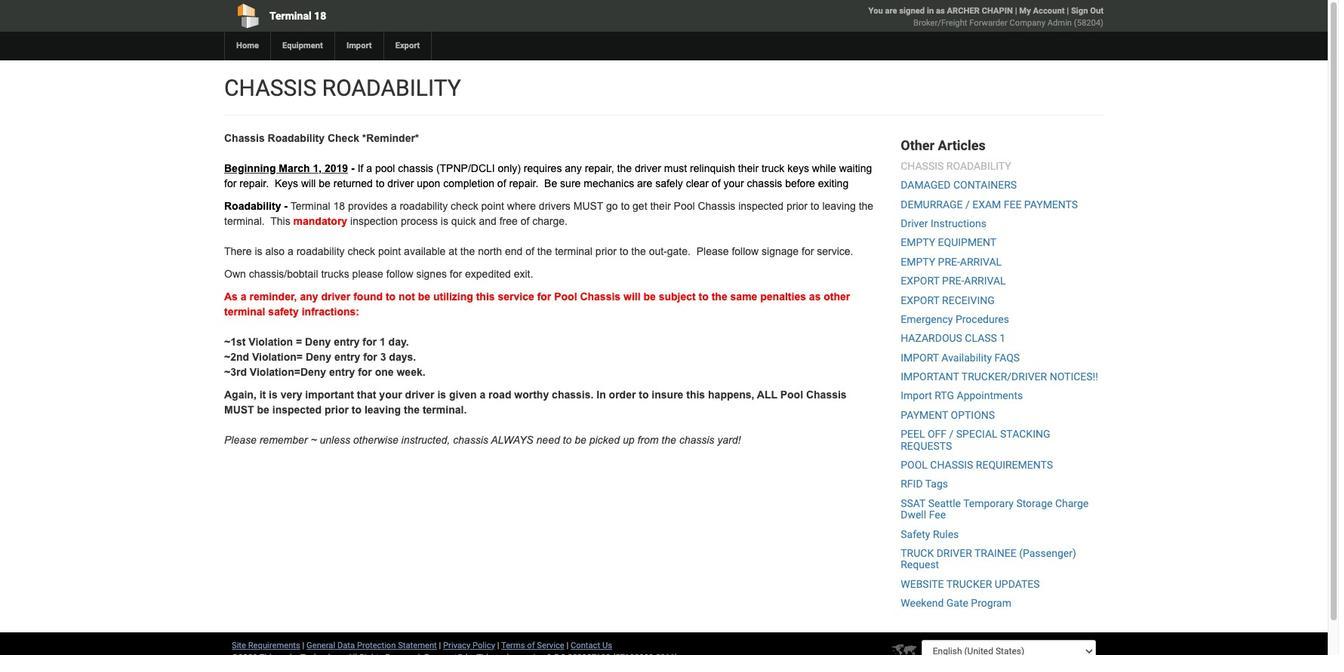 Task type: describe. For each thing, give the bounding box(es) containing it.
driver instructions link
[[901, 217, 987, 229]]

tags
[[925, 478, 948, 490]]

is inside the again, it is very important that your driver is given a road worthy chassis. in order to insure this happens, all pool chassis must be inspected prior to leaving the terminal.
[[437, 389, 446, 401]]

| left general
[[302, 641, 304, 650]]

of down where
[[521, 215, 529, 227]]

1 vertical spatial chassis
[[901, 160, 944, 172]]

the inside the again, it is very important that your driver is given a road worthy chassis. in order to insure this happens, all pool chassis must be inspected prior to leaving the terminal.
[[404, 404, 420, 416]]

to inside the if a pool chassis (tpnp/dcli only) requires any repair, the driver must relinquish their truck keys while waiting for repair.  keys will be returned to driver upon completion of repair.  be sure mechanics are safely clear of your chassis before exiting
[[376, 177, 385, 189]]

pool
[[375, 162, 395, 174]]

the inside as a reminder, any driver found to not be utilizing this service for pool chassis will be subject to the same penalties as other terminal safety infractions:
[[712, 291, 727, 303]]

rtg
[[935, 390, 954, 402]]

violation=
[[252, 351, 303, 363]]

be right not
[[418, 291, 430, 303]]

temporary
[[963, 497, 1014, 509]]

keys
[[275, 177, 298, 189]]

charge
[[1055, 497, 1089, 509]]

to left out-
[[620, 245, 628, 257]]

leaving inside the again, it is very important that your driver is given a road worthy chassis. in order to insure this happens, all pool chassis must be inspected prior to leaving the terminal.
[[365, 404, 401, 416]]

as a reminder, any driver found to not be utilizing this service for pool chassis will be subject to the same penalties as other terminal safety infractions:
[[224, 291, 850, 318]]

process
[[401, 215, 438, 227]]

there
[[224, 245, 252, 257]]

appointments
[[957, 390, 1023, 402]]

any
[[565, 162, 582, 174]]

damaged containers link
[[901, 179, 1017, 191]]

driver down pool
[[387, 177, 414, 189]]

remember
[[259, 434, 308, 446]]

fee
[[1004, 198, 1022, 210]]

1 deny from the top
[[305, 336, 331, 348]]

(passenger)
[[1019, 547, 1076, 559]]

to down that
[[352, 404, 362, 416]]

chassis roadability
[[224, 75, 461, 101]]

end
[[505, 245, 523, 257]]

0 vertical spatial follow
[[732, 245, 759, 257]]

beginning march 1, 2019 -
[[224, 162, 358, 174]]

to right "subject"
[[699, 291, 709, 303]]

out-
[[649, 245, 667, 257]]

roadability inside other articles chassis roadability damaged containers demurrage / exam fee payments driver instructions empty equipment empty pre-arrival export pre-arrival export receiving emergency procedures hazardous class 1 import availability faqs important trucker/driver notices!! import rtg appointments payment options peel off / special stacking requests pool chassis requirements rfid tags ssat seattle temporary storage charge dwell fee safety rules truck driver trainee (passenger) request website trucker updates weekend gate program
[[946, 160, 1011, 172]]

for up utilizing at left
[[450, 268, 462, 280]]

pool inside the again, it is very important that your driver is given a road worthy chassis. in order to insure this happens, all pool chassis must be inspected prior to leaving the terminal.
[[780, 389, 803, 401]]

quick
[[451, 215, 476, 227]]

0 vertical spatial is
[[441, 215, 448, 227]]

drivers must
[[539, 200, 603, 212]]

get
[[633, 200, 647, 212]]

check for where
[[451, 200, 478, 212]]

emergency
[[901, 313, 953, 325]]

point for where
[[481, 200, 504, 212]]

for left 'service.'
[[802, 245, 814, 257]]

trainee
[[975, 547, 1017, 559]]

for 1
[[363, 336, 386, 348]]

chassis inside the again, it is very important that your driver is given a road worthy chassis. in order to insure this happens, all pool chassis must be inspected prior to leaving the terminal.
[[806, 389, 847, 401]]

utilizing
[[433, 291, 473, 303]]

from
[[637, 434, 659, 446]]

of down "only)"
[[497, 177, 506, 189]]

please
[[352, 268, 383, 280]]

export
[[395, 41, 420, 51]]

keys
[[787, 162, 809, 174]]

chassis/bobtail
[[249, 268, 318, 280]]

privacy policy link
[[443, 641, 495, 650]]

to right go
[[621, 200, 630, 212]]

class
[[965, 332, 997, 344]]

instructed,
[[401, 434, 450, 446]]

1 export from the top
[[901, 275, 940, 287]]

hazardous
[[901, 332, 962, 344]]

payments
[[1024, 198, 1078, 210]]

pool chassis requirements link
[[901, 459, 1053, 471]]

as inside as a reminder, any driver found to not be utilizing this service for pool chassis will be subject to the same penalties as other terminal safety infractions:
[[809, 291, 821, 303]]

be left picked
[[575, 434, 586, 446]]

1 vertical spatial is
[[255, 245, 262, 257]]

are inside the if a pool chassis (tpnp/dcli only) requires any repair, the driver must relinquish their truck keys while waiting for repair.  keys will be returned to driver upon completion of repair.  be sure mechanics are safely clear of your chassis before exiting
[[637, 177, 652, 189]]

2 vertical spatial chassis
[[930, 459, 973, 471]]

| left privacy
[[439, 641, 441, 650]]

up
[[623, 434, 635, 446]]

1 vertical spatial follow
[[386, 268, 413, 280]]

inspected inside the again, it is very important that your driver is given a road worthy chassis. in order to insure this happens, all pool chassis must be inspected prior to leaving the terminal.
[[272, 404, 322, 416]]

chassis inside as a reminder, any driver found to not be utilizing this service for pool chassis will be subject to the same penalties as other terminal safety infractions:
[[580, 291, 621, 303]]

0 vertical spatial chassis
[[224, 75, 317, 101]]

1 vertical spatial -
[[284, 200, 288, 212]]

equipment
[[938, 237, 997, 249]]

privacy
[[443, 641, 470, 650]]

if a pool chassis (tpnp/dcli only) requires any repair, the driver must relinquish their truck keys while waiting for repair.  keys will be returned to driver upon completion of repair.  be sure mechanics are safely clear of your chassis before exiting
[[224, 162, 872, 189]]

1 vertical spatial entry
[[334, 351, 360, 363]]

for inside the if a pool chassis (tpnp/dcli only) requires any repair, the driver must relinquish their truck keys while waiting for repair.  keys will be returned to driver upon completion of repair.  be sure mechanics are safely clear of your chassis before exiting
[[224, 177, 237, 189]]

2 deny from the top
[[306, 351, 331, 363]]

order
[[609, 389, 636, 401]]

1
[[1000, 332, 1006, 344]]

~1st
[[224, 336, 246, 348]]

containers
[[953, 179, 1017, 191]]

requires
[[524, 162, 562, 174]]

this inside as a reminder, any driver found to not be utilizing this service for pool chassis will be subject to the same penalties as other terminal safety infractions:
[[476, 291, 495, 303]]

~3rd
[[224, 366, 247, 378]]

site requirements link
[[232, 641, 300, 650]]

of right terms
[[527, 641, 535, 650]]

a inside terminal 18 provides a roadability check point where drivers must go to get their pool chassis inspected prior to leaving the terminal.  this
[[391, 200, 397, 212]]

~1st violation = deny entry for 1 day. ~2nd violation= deny entry for 3 days. ~3rd violation=deny entry for one week.
[[224, 336, 425, 378]]

requests
[[901, 440, 952, 452]]

instructions
[[931, 217, 987, 229]]

2 export from the top
[[901, 294, 940, 306]]

truck driver trainee (passenger) request link
[[901, 547, 1076, 571]]

otherwise
[[353, 434, 398, 446]]

terms
[[501, 641, 525, 650]]

roadability for also
[[296, 245, 345, 257]]

1 vertical spatial /
[[949, 428, 954, 440]]

again,
[[224, 389, 256, 401]]

18 for terminal 18
[[314, 10, 326, 22]]

you
[[869, 6, 883, 16]]

1 vertical spatial arrival
[[964, 275, 1006, 287]]

you are signed in as archer chapin | my account | sign out broker/freight forwarder company admin (58204)
[[869, 6, 1104, 28]]

are inside you are signed in as archer chapin | my account | sign out broker/freight forwarder company admin (58204)
[[885, 6, 897, 16]]

be inside the again, it is very important that your driver is given a road worthy chassis. in order to insure this happens, all pool chassis must be inspected prior to leaving the terminal.
[[257, 404, 269, 416]]

1 empty from the top
[[901, 237, 935, 249]]

other articles chassis roadability damaged containers demurrage / exam fee payments driver instructions empty equipment empty pre-arrival export pre-arrival export receiving emergency procedures hazardous class 1 import availability faqs important trucker/driver notices!! import rtg appointments payment options peel off / special stacking requests pool chassis requirements rfid tags ssat seattle temporary storage charge dwell fee safety rules truck driver trainee (passenger) request website trucker updates weekend gate program
[[901, 137, 1098, 609]]

| left sign
[[1067, 6, 1069, 16]]

special
[[956, 428, 998, 440]]

weekend
[[901, 597, 944, 609]]

chassis inside terminal 18 provides a roadability check point where drivers must go to get their pool chassis inspected prior to leaving the terminal.  this
[[698, 200, 735, 212]]

ssat
[[901, 497, 926, 509]]

other
[[824, 291, 850, 303]]

will inside the if a pool chassis (tpnp/dcli only) requires any repair, the driver must relinquish their truck keys while waiting for repair.  keys will be returned to driver upon completion of repair.  be sure mechanics are safely clear of your chassis before exiting
[[301, 177, 316, 189]]

import availability faqs link
[[901, 352, 1020, 364]]

this inside the again, it is very important that your driver is given a road worthy chassis. in order to insure this happens, all pool chassis must be inspected prior to leaving the terminal.
[[686, 389, 705, 401]]

for left 3
[[363, 351, 377, 363]]

0 vertical spatial roadability
[[322, 75, 461, 101]]

infractions:
[[302, 306, 359, 318]]

violation
[[249, 336, 293, 348]]

driver up safely in the top of the page
[[635, 162, 661, 174]]

go
[[606, 200, 618, 212]]

a right also
[[288, 245, 294, 257]]

available
[[404, 245, 446, 257]]

own
[[224, 268, 246, 280]]

0 horizontal spatial please
[[224, 434, 257, 446]]

procedures
[[956, 313, 1009, 325]]

1 horizontal spatial -
[[351, 162, 355, 174]]

import
[[901, 352, 939, 364]]

| right policy
[[497, 641, 499, 650]]

0 vertical spatial import
[[346, 41, 372, 51]]

(tpnp/dcli
[[436, 162, 495, 174]]

of right end
[[526, 245, 534, 257]]

site requirements | general data protection statement | privacy policy | terms of service | contact us
[[232, 641, 612, 650]]

data
[[337, 641, 355, 650]]

0 vertical spatial entry
[[334, 336, 360, 348]]

always
[[491, 434, 533, 446]]

your inside the if a pool chassis (tpnp/dcli only) requires any repair, the driver must relinquish their truck keys while waiting for repair.  keys will be returned to driver upon completion of repair.  be sure mechanics are safely clear of your chassis before exiting
[[724, 177, 744, 189]]

the left out-
[[631, 245, 646, 257]]

out
[[1090, 6, 1104, 16]]

free
[[499, 215, 518, 227]]

~ unless
[[311, 434, 350, 446]]

upon
[[417, 177, 440, 189]]

0 vertical spatial arrival
[[960, 256, 1002, 268]]

point for available
[[378, 245, 401, 257]]



Task type: locate. For each thing, give the bounding box(es) containing it.
~2nd
[[224, 351, 249, 363]]

0 horizontal spatial point
[[378, 245, 401, 257]]

/ left exam
[[965, 198, 970, 210]]

the left terminal.
[[404, 404, 420, 416]]

1 horizontal spatial roadability
[[946, 160, 1011, 172]]

terminal for terminal 18
[[269, 10, 311, 22]]

important
[[901, 371, 959, 383]]

for down beginning
[[224, 177, 237, 189]]

will left "subject"
[[624, 291, 641, 303]]

entry
[[334, 336, 360, 348], [334, 351, 360, 363], [329, 366, 355, 378]]

0 vertical spatial -
[[351, 162, 355, 174]]

0 horizontal spatial check
[[348, 245, 375, 257]]

fee
[[929, 509, 946, 521]]

provides
[[348, 200, 388, 212]]

statement
[[398, 641, 437, 650]]

2 vertical spatial pool
[[780, 389, 803, 401]]

hazardous class 1 link
[[901, 332, 1006, 344]]

mandatory
[[293, 215, 347, 227]]

their inside the if a pool chassis (tpnp/dcli only) requires any repair, the driver must relinquish their truck keys while waiting for repair.  keys will be returned to driver upon completion of repair.  be sure mechanics are safely clear of your chassis before exiting
[[738, 162, 759, 174]]

1 vertical spatial check
[[348, 245, 375, 257]]

your inside the again, it is very important that your driver is given a road worthy chassis. in order to insure this happens, all pool chassis must be inspected prior to leaving the terminal.
[[379, 389, 402, 401]]

| right service
[[567, 641, 569, 650]]

the inside the if a pool chassis (tpnp/dcli only) requires any repair, the driver must relinquish their truck keys while waiting for repair.  keys will be returned to driver upon completion of repair.  be sure mechanics are safely clear of your chassis before exiting
[[617, 162, 632, 174]]

roadability down export link
[[322, 75, 461, 101]]

0 vertical spatial /
[[965, 198, 970, 210]]

home link
[[224, 32, 270, 60]]

check for available
[[348, 245, 375, 257]]

0 horizontal spatial will
[[301, 177, 316, 189]]

be
[[544, 177, 557, 189]]

1 horizontal spatial terminal
[[555, 245, 593, 257]]

terminal down charge.
[[555, 245, 593, 257]]

0 vertical spatial this
[[476, 291, 495, 303]]

it is
[[259, 389, 278, 401]]

import up payment
[[901, 390, 932, 402]]

1 horizontal spatial inspected
[[738, 200, 784, 212]]

yard!
[[717, 434, 741, 446]]

their left truck
[[738, 162, 759, 174]]

broker/freight
[[913, 18, 967, 28]]

storage
[[1016, 497, 1053, 509]]

prior down go
[[595, 245, 617, 257]]

roadability up march
[[268, 132, 325, 144]]

march
[[279, 162, 310, 174]]

1 vertical spatial export
[[901, 294, 940, 306]]

1 horizontal spatial are
[[885, 6, 897, 16]]

is up terminal.
[[437, 389, 446, 401]]

terminal up mandatory
[[290, 200, 330, 212]]

completion
[[443, 177, 494, 189]]

beginning
[[224, 162, 276, 174]]

1 vertical spatial terminal
[[290, 200, 330, 212]]

1 horizontal spatial your
[[724, 177, 744, 189]]

in
[[597, 389, 606, 401]]

18 up equipment
[[314, 10, 326, 22]]

this right insure
[[686, 389, 705, 401]]

0 vertical spatial please
[[697, 245, 729, 257]]

| left my
[[1015, 6, 1017, 16]]

pre- down the empty equipment "link"
[[938, 256, 960, 268]]

to right order
[[639, 389, 649, 401]]

1 horizontal spatial follow
[[732, 245, 759, 257]]

is left quick
[[441, 215, 448, 227]]

roadability up the trucks
[[296, 245, 345, 257]]

1 vertical spatial inspected
[[272, 404, 322, 416]]

0 vertical spatial inspected
[[738, 200, 784, 212]]

penalties
[[760, 291, 806, 303]]

insure
[[652, 389, 683, 401]]

0 horizontal spatial 18
[[314, 10, 326, 22]]

chassis roadability check *reminder*
[[224, 132, 419, 144]]

0 horizontal spatial pool
[[554, 291, 577, 303]]

1 horizontal spatial as
[[936, 6, 945, 16]]

prior
[[787, 200, 808, 212], [595, 245, 617, 257], [325, 404, 349, 416]]

chassis down terminal.
[[453, 434, 488, 446]]

0 horizontal spatial roadability
[[322, 75, 461, 101]]

1 vertical spatial empty
[[901, 256, 935, 268]]

check inside terminal 18 provides a roadability check point where drivers must go to get their pool chassis inspected prior to leaving the terminal.  this
[[451, 200, 478, 212]]

-
[[351, 162, 355, 174], [284, 200, 288, 212]]

the down charge.
[[537, 245, 552, 257]]

0 horizontal spatial this
[[476, 291, 495, 303]]

a inside the if a pool chassis (tpnp/dcli only) requires any repair, the driver must relinquish their truck keys while waiting for repair.  keys will be returned to driver upon completion of repair.  be sure mechanics are safely clear of your chassis before exiting
[[366, 162, 372, 174]]

- up the this
[[284, 200, 288, 212]]

pool inside terminal 18 provides a roadability check point where drivers must go to get their pool chassis inspected prior to leaving the terminal.  this
[[674, 200, 695, 212]]

request
[[901, 559, 939, 571]]

safety rules link
[[901, 528, 959, 540]]

1 vertical spatial their
[[650, 200, 671, 212]]

chassis down truck
[[747, 177, 782, 189]]

check up please
[[348, 245, 375, 257]]

in
[[927, 6, 934, 16]]

worthy
[[514, 389, 549, 401]]

0 vertical spatial terminal
[[555, 245, 593, 257]]

terminal inside terminal 18 provides a roadability check point where drivers must go to get their pool chassis inspected prior to leaving the terminal.  this
[[290, 200, 330, 212]]

general
[[307, 641, 335, 650]]

1 horizontal spatial will
[[624, 291, 641, 303]]

1 horizontal spatial 18
[[333, 200, 345, 212]]

0 horizontal spatial as
[[809, 291, 821, 303]]

export receiving link
[[901, 294, 995, 306]]

import inside other articles chassis roadability damaged containers demurrage / exam fee payments driver instructions empty equipment empty pre-arrival export pre-arrival export receiving emergency procedures hazardous class 1 import availability faqs important trucker/driver notices!! import rtg appointments payment options peel off / special stacking requests pool chassis requirements rfid tags ssat seattle temporary storage charge dwell fee safety rules truck driver trainee (passenger) request website trucker updates weekend gate program
[[901, 390, 932, 402]]

1 vertical spatial please
[[224, 434, 257, 446]]

1 horizontal spatial import
[[901, 390, 932, 402]]

company
[[1010, 18, 1045, 28]]

chassis up upon
[[398, 162, 433, 174]]

driver up infractions:
[[321, 291, 351, 303]]

leaving down that
[[365, 404, 401, 416]]

the down waiting
[[859, 200, 874, 212]]

0 vertical spatial 18
[[314, 10, 326, 22]]

before
[[785, 177, 815, 189]]

inspected down truck
[[738, 200, 784, 212]]

please right out-
[[697, 245, 729, 257]]

the right at
[[460, 245, 475, 257]]

trucker
[[946, 578, 992, 590]]

export up emergency
[[901, 294, 940, 306]]

safety
[[901, 528, 930, 540]]

1 vertical spatial prior
[[595, 245, 617, 257]]

0 horizontal spatial follow
[[386, 268, 413, 280]]

point up and
[[481, 200, 504, 212]]

returned
[[333, 177, 373, 189]]

important
[[305, 389, 354, 401]]

2 vertical spatial entry
[[329, 366, 355, 378]]

roadability
[[400, 200, 448, 212], [296, 245, 345, 257]]

your down relinquish
[[724, 177, 744, 189]]

follow left 'signage'
[[732, 245, 759, 257]]

chassis left yard!
[[679, 434, 714, 446]]

us
[[602, 641, 612, 650]]

1 horizontal spatial this
[[686, 389, 705, 401]]

roadability for provides
[[400, 200, 448, 212]]

0 vertical spatial roadability
[[268, 132, 325, 144]]

0 vertical spatial pool
[[674, 200, 695, 212]]

- left if
[[351, 162, 355, 174]]

1 horizontal spatial please
[[697, 245, 729, 257]]

be down it is
[[257, 404, 269, 416]]

1 horizontal spatial check
[[451, 200, 478, 212]]

contact
[[571, 641, 600, 650]]

0 vertical spatial prior
[[787, 200, 808, 212]]

for right service
[[537, 291, 551, 303]]

import up chassis roadability in the top of the page
[[346, 41, 372, 51]]

pool right service
[[554, 291, 577, 303]]

0 horizontal spatial their
[[650, 200, 671, 212]]

be down 1, at the left top of the page
[[319, 177, 331, 189]]

to down pool
[[376, 177, 385, 189]]

one
[[375, 366, 394, 378]]

0 horizontal spatial prior
[[325, 404, 349, 416]]

1 vertical spatial pre-
[[942, 275, 964, 287]]

1 horizontal spatial point
[[481, 200, 504, 212]]

exiting
[[818, 177, 849, 189]]

0 vertical spatial will
[[301, 177, 316, 189]]

1 vertical spatial point
[[378, 245, 401, 257]]

ssat seattle temporary storage charge dwell fee link
[[901, 497, 1089, 521]]

3
[[380, 351, 386, 363]]

2 vertical spatial prior
[[325, 404, 349, 416]]

arrival up receiving
[[964, 275, 1006, 287]]

to right need
[[563, 434, 572, 446]]

inspected inside terminal 18 provides a roadability check point where drivers must go to get their pool chassis inspected prior to leaving the terminal.  this
[[738, 200, 784, 212]]

payment options link
[[901, 409, 995, 421]]

1 horizontal spatial their
[[738, 162, 759, 174]]

deny right =
[[305, 336, 331, 348]]

my
[[1019, 6, 1031, 16]]

their inside terminal 18 provides a roadability check point where drivers must go to get their pool chassis inspected prior to leaving the terminal.  this
[[650, 200, 671, 212]]

terminal inside as a reminder, any driver found to not be utilizing this service for pool chassis will be subject to the same penalties as other terminal safety infractions:
[[224, 306, 265, 318]]

0 horizontal spatial leaving
[[365, 404, 401, 416]]

1 vertical spatial will
[[624, 291, 641, 303]]

leaving down exiting
[[822, 200, 856, 212]]

1 horizontal spatial pool
[[674, 200, 695, 212]]

check up quick
[[451, 200, 478, 212]]

empty down the empty equipment "link"
[[901, 256, 935, 268]]

chassis down home link
[[224, 75, 317, 101]]

a up inspection
[[391, 200, 397, 212]]

point inside terminal 18 provides a roadability check point where drivers must go to get their pool chassis inspected prior to leaving the terminal.  this
[[481, 200, 504, 212]]

1 horizontal spatial leaving
[[822, 200, 856, 212]]

for left one
[[358, 366, 372, 378]]

days.
[[389, 351, 416, 363]]

1 horizontal spatial prior
[[595, 245, 617, 257]]

prior inside the again, it is very important that your driver is given a road worthy chassis. in order to insure this happens, all pool chassis must be inspected prior to leaving the terminal.
[[325, 404, 349, 416]]

0 vertical spatial deny
[[305, 336, 331, 348]]

driver inside the again, it is very important that your driver is given a road worthy chassis. in order to insure this happens, all pool chassis must be inspected prior to leaving the terminal.
[[405, 389, 434, 401]]

driver inside as a reminder, any driver found to not be utilizing this service for pool chassis will be subject to the same penalties as other terminal safety infractions:
[[321, 291, 351, 303]]

chapin
[[982, 6, 1013, 16]]

again, it is very important that your driver is given a road worthy chassis. in order to insure this happens, all pool chassis must be inspected prior to leaving the terminal.
[[224, 389, 847, 416]]

inspected
[[738, 200, 784, 212], [272, 404, 322, 416]]

sign
[[1071, 6, 1088, 16]]

1 horizontal spatial /
[[965, 198, 970, 210]]

to left not
[[386, 291, 396, 303]]

roadability inside terminal 18 provides a roadability check point where drivers must go to get their pool chassis inspected prior to leaving the terminal.  this
[[400, 200, 448, 212]]

the
[[617, 162, 632, 174], [859, 200, 874, 212], [460, 245, 475, 257], [537, 245, 552, 257], [631, 245, 646, 257], [712, 291, 727, 303], [404, 404, 420, 416], [662, 434, 676, 446]]

1 vertical spatial as
[[809, 291, 821, 303]]

website trucker updates link
[[901, 578, 1040, 590]]

18 up mandatory
[[333, 200, 345, 212]]

0 horizontal spatial /
[[949, 428, 954, 440]]

prior down important
[[325, 404, 349, 416]]

of down relinquish
[[712, 177, 721, 189]]

follow up not
[[386, 268, 413, 280]]

0 vertical spatial as
[[936, 6, 945, 16]]

terminal 18 link
[[224, 0, 577, 32]]

please down must
[[224, 434, 257, 446]]

1 vertical spatial roadability
[[296, 245, 345, 257]]

0 vertical spatial pre-
[[938, 256, 960, 268]]

damaged
[[901, 179, 951, 191]]

the left same at the top right
[[712, 291, 727, 303]]

a right if
[[366, 162, 372, 174]]

pre-
[[938, 256, 960, 268], [942, 275, 964, 287]]

check
[[328, 132, 359, 144]]

be
[[319, 177, 331, 189], [418, 291, 430, 303], [643, 291, 656, 303], [257, 404, 269, 416], [575, 434, 586, 446]]

1 vertical spatial this
[[686, 389, 705, 401]]

1 horizontal spatial roadability
[[400, 200, 448, 212]]

rfid tags link
[[901, 478, 948, 490]]

contact us link
[[571, 641, 612, 650]]

0 horizontal spatial your
[[379, 389, 402, 401]]

demurrage
[[901, 198, 963, 210]]

1 vertical spatial roadability
[[224, 200, 281, 212]]

0 vertical spatial terminal
[[269, 10, 311, 22]]

0 vertical spatial your
[[724, 177, 744, 189]]

are
[[885, 6, 897, 16], [637, 177, 652, 189]]

entry left "for 1"
[[334, 336, 360, 348]]

signage
[[762, 245, 799, 257]]

0 vertical spatial leaving
[[822, 200, 856, 212]]

a left road
[[480, 389, 486, 401]]

a inside the again, it is very important that your driver is given a road worthy chassis. in order to insure this happens, all pool chassis must be inspected prior to leaving the terminal.
[[480, 389, 486, 401]]

1 vertical spatial are
[[637, 177, 652, 189]]

point up own chassis/bobtail trucks please follow signes for expedited exit.
[[378, 245, 401, 257]]

pool inside as a reminder, any driver found to not be utilizing this service for pool chassis will be subject to the same penalties as other terminal safety infractions:
[[554, 291, 577, 303]]

their right 'get' in the left of the page
[[650, 200, 671, 212]]

that
[[357, 389, 376, 401]]

the right from
[[662, 434, 676, 446]]

2 vertical spatial is
[[437, 389, 446, 401]]

18 for terminal 18 provides a roadability check point where drivers must go to get their pool chassis inspected prior to leaving the terminal.  this
[[333, 200, 345, 212]]

terminal 18 provides a roadability check point where drivers must go to get their pool chassis inspected prior to leaving the terminal.  this
[[224, 200, 874, 227]]

terminal for terminal 18 provides a roadability check point where drivers must go to get their pool chassis inspected prior to leaving the terminal.  this
[[290, 200, 330, 212]]

be left "subject"
[[643, 291, 656, 303]]

2 empty from the top
[[901, 256, 935, 268]]

where
[[507, 200, 536, 212]]

pool right all
[[780, 389, 803, 401]]

violation=deny
[[250, 366, 326, 378]]

1 vertical spatial roadability
[[946, 160, 1011, 172]]

to down before
[[811, 200, 819, 212]]

roadability up the 'containers'
[[946, 160, 1011, 172]]

chassis up tags
[[930, 459, 973, 471]]

0 vertical spatial point
[[481, 200, 504, 212]]

0 horizontal spatial -
[[284, 200, 288, 212]]

prior down before
[[787, 200, 808, 212]]

1 vertical spatial your
[[379, 389, 402, 401]]

your
[[724, 177, 744, 189], [379, 389, 402, 401]]

roadability up the 'process'
[[400, 200, 448, 212]]

as inside you are signed in as archer chapin | my account | sign out broker/freight forwarder company admin (58204)
[[936, 6, 945, 16]]

and
[[479, 215, 497, 227]]

roadability
[[268, 132, 325, 144], [224, 200, 281, 212]]

chassis
[[224, 132, 265, 144], [698, 200, 735, 212], [580, 291, 621, 303], [806, 389, 847, 401]]

pre- down empty pre-arrival link
[[942, 275, 964, 287]]

=
[[296, 336, 302, 348]]

availability
[[942, 352, 992, 364]]

/ right off
[[949, 428, 954, 440]]

entry up important
[[329, 366, 355, 378]]

0 vertical spatial empty
[[901, 237, 935, 249]]

website
[[901, 578, 944, 590]]

signed
[[899, 6, 925, 16]]

0 vertical spatial are
[[885, 6, 897, 16]]

are right the you
[[885, 6, 897, 16]]

for inside as a reminder, any driver found to not be utilizing this service for pool chassis will be subject to the same penalties as other terminal safety infractions:
[[537, 291, 551, 303]]

signes
[[416, 268, 447, 280]]

waiting
[[839, 162, 872, 174]]

2 horizontal spatial pool
[[780, 389, 803, 401]]

0 horizontal spatial terminal
[[224, 306, 265, 318]]

will
[[301, 177, 316, 189], [624, 291, 641, 303]]

driver
[[937, 547, 972, 559]]

0 vertical spatial roadability
[[400, 200, 448, 212]]

driver down week.
[[405, 389, 434, 401]]

equipment link
[[270, 32, 334, 60]]

1 vertical spatial pool
[[554, 291, 577, 303]]

will inside as a reminder, any driver found to not be utilizing this service for pool chassis will be subject to the same penalties as other terminal safety infractions:
[[624, 291, 641, 303]]

1 vertical spatial terminal
[[224, 306, 265, 318]]

chassis up damaged
[[901, 160, 944, 172]]

18 inside terminal 18 provides a roadability check point where drivers must go to get their pool chassis inspected prior to leaving the terminal.  this
[[333, 200, 345, 212]]

the inside terminal 18 provides a roadability check point where drivers must go to get their pool chassis inspected prior to leaving the terminal.  this
[[859, 200, 874, 212]]

prior inside terminal 18 provides a roadability check point where drivers must go to get their pool chassis inspected prior to leaving the terminal.  this
[[787, 200, 808, 212]]

this down expedited
[[476, 291, 495, 303]]

arrival down the equipment
[[960, 256, 1002, 268]]

not
[[399, 291, 415, 303]]

0 horizontal spatial are
[[637, 177, 652, 189]]

1 vertical spatial leaving
[[365, 404, 401, 416]]

receiving
[[942, 294, 995, 306]]

leaving inside terminal 18 provides a roadability check point where drivers must go to get their pool chassis inspected prior to leaving the terminal.  this
[[822, 200, 856, 212]]

0 horizontal spatial inspected
[[272, 404, 322, 416]]

pool down clear
[[674, 200, 695, 212]]

0 vertical spatial check
[[451, 200, 478, 212]]

north
[[478, 245, 502, 257]]

terminal down the as a
[[224, 306, 265, 318]]

own chassis/bobtail trucks please follow signes for expedited exit.
[[224, 268, 533, 280]]

be inside the if a pool chassis (tpnp/dcli only) requires any repair, the driver must relinquish their truck keys while waiting for repair.  keys will be returned to driver upon completion of repair.  be sure mechanics are safely clear of your chassis before exiting
[[319, 177, 331, 189]]

charge.
[[532, 215, 568, 227]]

the up mechanics at top left
[[617, 162, 632, 174]]



Task type: vqa. For each thing, say whether or not it's contained in the screenshot.
Search to the left
no



